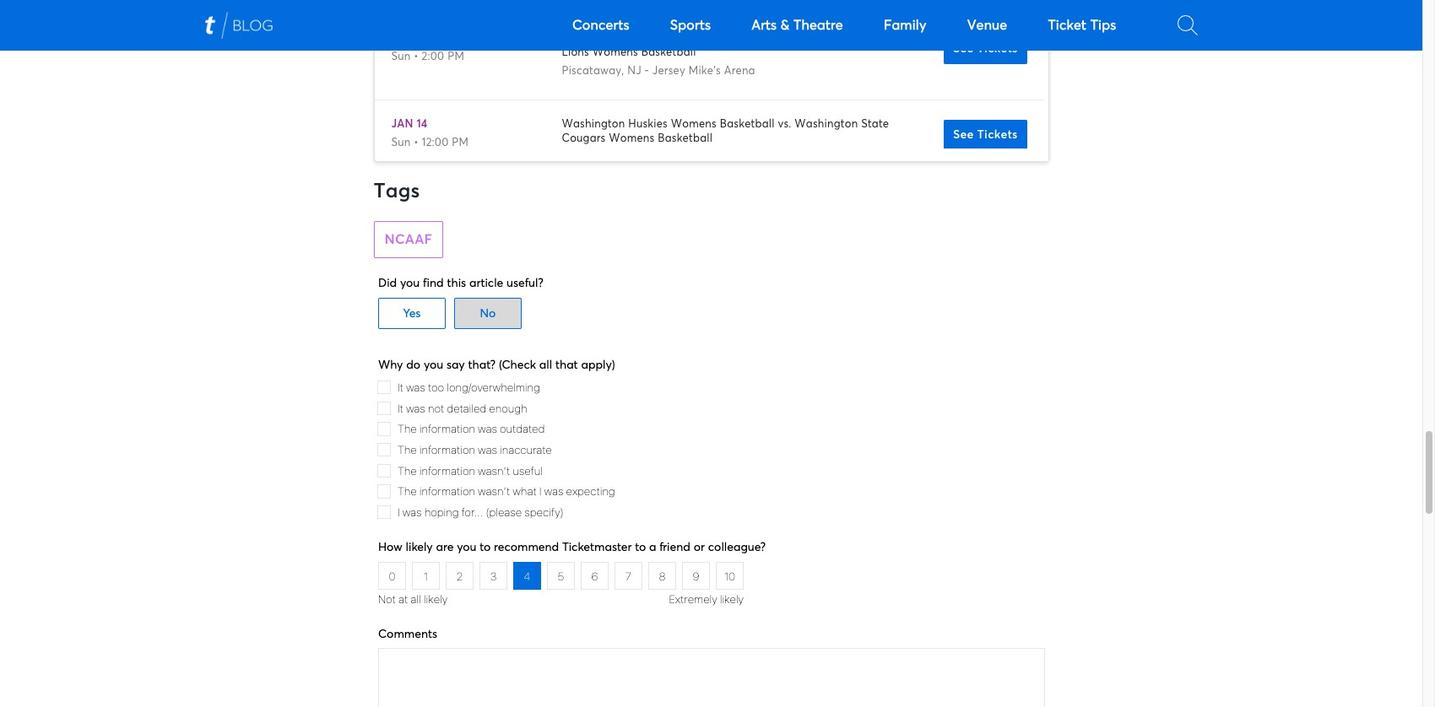 Task type: describe. For each thing, give the bounding box(es) containing it.
arena
[[724, 66, 755, 77]]

tickets for sun • 2:00 pm
[[977, 43, 1018, 55]]

womens down scarlet
[[593, 48, 638, 59]]

see for sun • 2:00 pm
[[953, 43, 974, 55]]

rutgers scarlet knights womens basketball vs. penn state nittany lions womens basketball piscataway, nj - jersey mike's arena
[[562, 33, 910, 77]]

family
[[884, 19, 927, 32]]

• for 12:00
[[414, 138, 419, 149]]

huskies
[[628, 119, 668, 130]]

pm for sun • 12:00 pm
[[452, 138, 469, 149]]

lions
[[562, 48, 589, 59]]

tags
[[374, 182, 420, 202]]

rutgers
[[562, 33, 602, 44]]

nj
[[627, 66, 642, 77]]

cougars
[[562, 134, 606, 145]]

14 for 2:00
[[417, 33, 428, 44]]

see tickets for sun • 2:00 pm
[[953, 43, 1018, 55]]

ticket tips
[[1048, 19, 1117, 32]]

ncaaf
[[385, 233, 433, 247]]

arts & theatre link
[[731, 0, 864, 51]]

theatre
[[794, 19, 843, 32]]

vs. inside rutgers scarlet knights womens basketball vs. penn state nittany lions womens basketball piscataway, nj - jersey mike's arena
[[794, 33, 808, 44]]

jan 14 sun • 12:00 pm
[[391, 119, 469, 149]]

basketball down arts
[[736, 33, 791, 44]]

2:00
[[422, 52, 445, 63]]

sun for jan 14 sun • 12:00 pm
[[391, 138, 411, 149]]

washington huskies womens basketball vs. washington state cougars womens basketball
[[562, 119, 889, 145]]

womens down sports
[[687, 33, 733, 44]]

womens down huskies
[[609, 134, 655, 145]]

see for sun • 12:00 pm
[[953, 129, 974, 141]]

basketball down huskies
[[658, 134, 713, 145]]

mike's
[[689, 66, 721, 77]]



Task type: vqa. For each thing, say whether or not it's contained in the screenshot.
first See Tickets Link
yes



Task type: locate. For each thing, give the bounding box(es) containing it.
12:00
[[422, 138, 449, 149]]

jersey
[[653, 66, 686, 77]]

1 vertical spatial 14
[[417, 119, 428, 130]]

basketball
[[736, 33, 791, 44], [641, 48, 696, 59], [720, 119, 775, 130], [658, 134, 713, 145]]

1 horizontal spatial vs.
[[794, 33, 808, 44]]

2 jan from the top
[[391, 119, 414, 130]]

• left 12:00
[[414, 138, 419, 149]]

0 vertical spatial 14
[[417, 33, 428, 44]]

• for 2:00
[[414, 52, 419, 63]]

concerts link
[[552, 0, 650, 51]]

see tickets for sun • 12:00 pm
[[953, 129, 1018, 141]]

0 vertical spatial •
[[414, 52, 419, 63]]

2 14 from the top
[[417, 119, 428, 130]]

0 vertical spatial state
[[840, 33, 868, 44]]

pm right 2:00
[[448, 52, 464, 63]]

14 inside jan 14 sun • 2:00 pm
[[417, 33, 428, 44]]

14 up 12:00
[[417, 119, 428, 130]]

concerts
[[573, 19, 630, 32]]

1 sun from the top
[[391, 52, 411, 63]]

jan for jan 14 sun • 12:00 pm
[[391, 119, 414, 130]]

pm inside jan 14 sun • 12:00 pm
[[452, 138, 469, 149]]

1 washington from the left
[[562, 119, 625, 130]]

1 vertical spatial state
[[861, 119, 889, 130]]

14 up 2:00
[[417, 33, 428, 44]]

see tickets link for sun • 12:00 pm
[[944, 120, 1027, 150]]

jan inside jan 14 sun • 12:00 pm
[[391, 119, 414, 130]]

• inside jan 14 sun • 12:00 pm
[[414, 138, 419, 149]]

basketball down knights
[[641, 48, 696, 59]]

sun inside jan 14 sun • 12:00 pm
[[391, 138, 411, 149]]

•
[[414, 52, 419, 63], [414, 138, 419, 149]]

1 vertical spatial see
[[953, 129, 974, 141]]

tickets
[[977, 43, 1018, 55], [977, 129, 1018, 141]]

14 inside jan 14 sun • 12:00 pm
[[417, 119, 428, 130]]

nittany
[[871, 33, 910, 44]]

knights
[[645, 33, 684, 44]]

1 vertical spatial tickets
[[977, 129, 1018, 141]]

1 see from the top
[[953, 43, 974, 55]]

washington
[[562, 119, 625, 130], [795, 119, 858, 130]]

• left 2:00
[[414, 52, 419, 63]]

arts & theatre
[[752, 19, 843, 32]]

sun left 2:00
[[391, 52, 411, 63]]

jan inside jan 14 sun • 2:00 pm
[[391, 33, 414, 44]]

see tickets
[[953, 43, 1018, 55], [953, 129, 1018, 141]]

&
[[781, 19, 790, 32]]

1 see tickets link from the top
[[944, 34, 1027, 64]]

1 tickets from the top
[[977, 43, 1018, 55]]

sun inside jan 14 sun • 2:00 pm
[[391, 52, 411, 63]]

14 for 12:00
[[417, 119, 428, 130]]

sun
[[391, 52, 411, 63], [391, 138, 411, 149]]

2 tickets from the top
[[977, 129, 1018, 141]]

sun for jan 14 sun • 2:00 pm
[[391, 52, 411, 63]]

0 horizontal spatial vs.
[[778, 119, 792, 130]]

1 • from the top
[[414, 52, 419, 63]]

14
[[417, 33, 428, 44], [417, 119, 428, 130]]

0 vertical spatial jan
[[391, 33, 414, 44]]

1 see tickets from the top
[[953, 43, 1018, 55]]

see tickets link for sun • 2:00 pm
[[944, 34, 1027, 64]]

womens right huskies
[[671, 119, 717, 130]]

0 vertical spatial see tickets
[[953, 43, 1018, 55]]

1 vertical spatial see tickets
[[953, 129, 1018, 141]]

pm
[[448, 52, 464, 63], [452, 138, 469, 149]]

1 vertical spatial jan
[[391, 119, 414, 130]]

2 washington from the left
[[795, 119, 858, 130]]

pm inside jan 14 sun • 2:00 pm
[[448, 52, 464, 63]]

venue
[[967, 19, 1008, 32]]

womens
[[687, 33, 733, 44], [593, 48, 638, 59], [671, 119, 717, 130], [609, 134, 655, 145]]

state inside rutgers scarlet knights womens basketball vs. penn state nittany lions womens basketball piscataway, nj - jersey mike's arena
[[840, 33, 868, 44]]

1 14 from the top
[[417, 33, 428, 44]]

family link
[[864, 0, 947, 51]]

arts
[[752, 19, 777, 32]]

pm right 12:00
[[452, 138, 469, 149]]

state
[[840, 33, 868, 44], [861, 119, 889, 130]]

jan for jan 14 sun • 2:00 pm
[[391, 33, 414, 44]]

0 horizontal spatial washington
[[562, 119, 625, 130]]

tickets for sun • 12:00 pm
[[977, 129, 1018, 141]]

2 see tickets from the top
[[953, 129, 1018, 141]]

0 vertical spatial see
[[953, 43, 974, 55]]

2 • from the top
[[414, 138, 419, 149]]

sports
[[670, 19, 711, 32]]

0 vertical spatial pm
[[448, 52, 464, 63]]

venue link
[[947, 0, 1028, 51]]

sports link
[[650, 0, 731, 51]]

basketball down arena
[[720, 119, 775, 130]]

0 vertical spatial sun
[[391, 52, 411, 63]]

1 horizontal spatial washington
[[795, 119, 858, 130]]

0 vertical spatial see tickets link
[[944, 34, 1027, 64]]

tips
[[1091, 19, 1117, 32]]

2 see from the top
[[953, 129, 974, 141]]

vs.
[[794, 33, 808, 44], [778, 119, 792, 130]]

penn
[[811, 33, 837, 44]]

1 vertical spatial pm
[[452, 138, 469, 149]]

sun left 12:00
[[391, 138, 411, 149]]

vs. inside washington huskies womens basketball vs. washington state cougars womens basketball
[[778, 119, 792, 130]]

see tickets link
[[944, 34, 1027, 64], [944, 120, 1027, 150]]

2 see tickets link from the top
[[944, 120, 1027, 150]]

1 vertical spatial vs.
[[778, 119, 792, 130]]

1 jan from the top
[[391, 33, 414, 44]]

piscataway,
[[562, 66, 624, 77]]

1 vertical spatial sun
[[391, 138, 411, 149]]

jan 14 sun • 2:00 pm
[[391, 33, 464, 63]]

• inside jan 14 sun • 2:00 pm
[[414, 52, 419, 63]]

see
[[953, 43, 974, 55], [953, 129, 974, 141]]

jan
[[391, 33, 414, 44], [391, 119, 414, 130]]

2 sun from the top
[[391, 138, 411, 149]]

pm for sun • 2:00 pm
[[448, 52, 464, 63]]

state inside washington huskies womens basketball vs. washington state cougars womens basketball
[[861, 119, 889, 130]]

0 vertical spatial tickets
[[977, 43, 1018, 55]]

1 vertical spatial •
[[414, 138, 419, 149]]

ncaaf link
[[374, 221, 444, 259]]

1 vertical spatial see tickets link
[[944, 120, 1027, 150]]

0 vertical spatial vs.
[[794, 33, 808, 44]]

scarlet
[[605, 33, 642, 44]]

ticket
[[1048, 19, 1087, 32]]

ticket tips link
[[1028, 0, 1137, 51]]

-
[[645, 66, 649, 77]]



